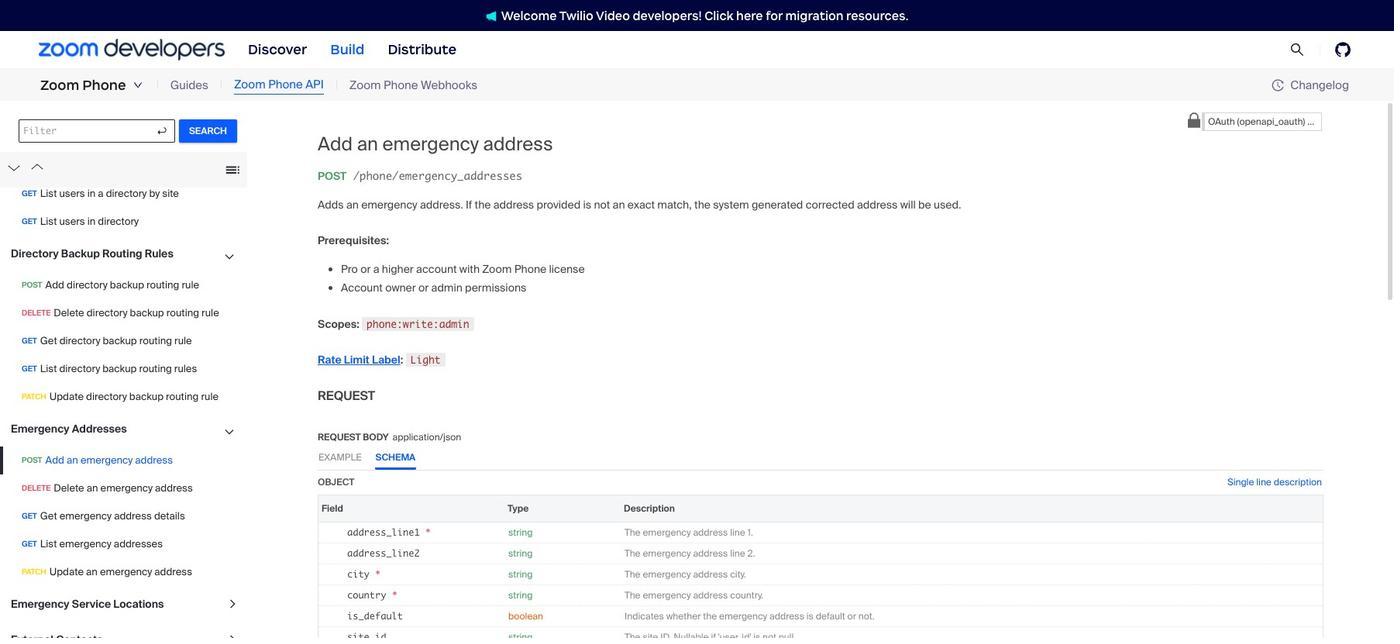 Task type: locate. For each thing, give the bounding box(es) containing it.
3 phone from the left
[[384, 77, 418, 93]]

request for request
[[318, 387, 375, 404]]

city *
[[347, 568, 381, 580]]

resources.
[[847, 8, 909, 23]]

0 vertical spatial *
[[425, 526, 431, 538]]

2 horizontal spatial phone
[[384, 77, 418, 93]]

address_line1 *
[[347, 526, 431, 538]]

zoom phone webhooks
[[349, 77, 478, 93]]

request
[[318, 387, 375, 404], [318, 431, 361, 443]]

video
[[596, 8, 630, 23]]

1 vertical spatial request
[[318, 431, 361, 443]]

0 horizontal spatial phone
[[82, 77, 126, 94]]

* right the country
[[392, 589, 398, 601]]

request left body
[[318, 431, 361, 443]]

developers!
[[633, 8, 702, 23]]

1 horizontal spatial *
[[392, 589, 398, 601]]

*
[[425, 526, 431, 538], [375, 568, 381, 580], [392, 589, 398, 601]]

welcome twilio video developers! click here for migration resources. link
[[470, 7, 924, 24]]

city
[[347, 568, 370, 580]]

2 vertical spatial *
[[392, 589, 398, 601]]

2 phone from the left
[[268, 77, 303, 92]]

address_line2
[[347, 547, 420, 559]]

* right address_line1
[[425, 526, 431, 538]]

phone for zoom phone api
[[268, 77, 303, 92]]

1 horizontal spatial zoom
[[234, 77, 266, 92]]

zoom
[[40, 77, 79, 94], [234, 77, 266, 92], [349, 77, 381, 93]]

changelog
[[1291, 77, 1350, 93]]

field
[[322, 502, 343, 515]]

address_line1
[[347, 526, 420, 538]]

4 string from the top
[[509, 589, 533, 601]]

3 string from the top
[[509, 568, 533, 580]]

* right city
[[375, 568, 381, 580]]

2 horizontal spatial *
[[425, 526, 431, 538]]

single line description
[[1228, 476, 1323, 488]]

string
[[509, 526, 533, 539], [509, 547, 533, 560], [509, 568, 533, 580], [509, 589, 533, 601]]

request for request body application/json
[[318, 431, 361, 443]]

object
[[318, 476, 355, 488]]

is_default
[[347, 610, 403, 622]]

1 horizontal spatial phone
[[268, 77, 303, 92]]

1 string from the top
[[509, 526, 533, 539]]

string for address_line1 *
[[509, 526, 533, 539]]

0 horizontal spatial zoom
[[40, 77, 79, 94]]

phone left webhooks on the top left
[[384, 77, 418, 93]]

type
[[508, 502, 529, 515]]

1 phone from the left
[[82, 77, 126, 94]]

search image
[[1291, 43, 1305, 57]]

changelog link
[[1272, 77, 1350, 93]]

phone left api
[[268, 77, 303, 92]]

history image
[[1272, 79, 1285, 91]]

1 zoom from the left
[[40, 77, 79, 94]]

phone
[[82, 77, 126, 94], [268, 77, 303, 92], [384, 77, 418, 93]]

1 request from the top
[[318, 387, 375, 404]]

2 horizontal spatial zoom
[[349, 77, 381, 93]]

body
[[363, 431, 389, 443]]

request up body
[[318, 387, 375, 404]]

history image
[[1272, 79, 1291, 91]]

webhooks
[[421, 77, 478, 93]]

description
[[1274, 476, 1323, 488]]

line
[[1257, 476, 1272, 488]]

* for city *
[[375, 568, 381, 580]]

github image
[[1336, 42, 1351, 57]]

2 request from the top
[[318, 431, 361, 443]]

0 vertical spatial request
[[318, 387, 375, 404]]

phone left down image
[[82, 77, 126, 94]]

* for country *
[[392, 589, 398, 601]]

application/json
[[393, 431, 461, 443]]

0 horizontal spatial *
[[375, 568, 381, 580]]

zoom phone api link
[[234, 76, 324, 94]]

down image
[[133, 81, 142, 90]]

2 zoom from the left
[[234, 77, 266, 92]]

1 vertical spatial *
[[375, 568, 381, 580]]

phone for zoom phone
[[82, 77, 126, 94]]

zoom phone
[[40, 77, 126, 94]]

3 zoom from the left
[[349, 77, 381, 93]]

notification image
[[486, 11, 501, 21], [486, 11, 497, 21]]



Task type: vqa. For each thing, say whether or not it's contained in the screenshot.
string associated with country *
yes



Task type: describe. For each thing, give the bounding box(es) containing it.
* for address_line1 *
[[425, 526, 431, 538]]

github image
[[1336, 42, 1351, 57]]

here
[[737, 8, 763, 23]]

guides
[[170, 77, 209, 93]]

string for city *
[[509, 568, 533, 580]]

zoom for zoom phone webhooks
[[349, 77, 381, 93]]

2 string from the top
[[509, 547, 533, 560]]

country
[[347, 589, 386, 601]]

zoom developer logo image
[[39, 39, 225, 60]]

search image
[[1291, 43, 1305, 57]]

string for country *
[[509, 589, 533, 601]]

api
[[306, 77, 324, 92]]

single
[[1228, 476, 1255, 488]]

twilio
[[560, 8, 594, 23]]

zoom phone webhooks link
[[349, 77, 478, 94]]

migration
[[786, 8, 844, 23]]

guides link
[[170, 77, 209, 94]]

for
[[766, 8, 783, 23]]

welcome twilio video developers! click here for migration resources.
[[501, 8, 909, 23]]

click
[[705, 8, 734, 23]]

country *
[[347, 589, 398, 601]]

boolean
[[509, 610, 543, 622]]

zoom phone api
[[234, 77, 324, 92]]

welcome
[[501, 8, 557, 23]]

zoom for zoom phone api
[[234, 77, 266, 92]]

zoom for zoom phone
[[40, 77, 79, 94]]

phone for zoom phone webhooks
[[384, 77, 418, 93]]

request body application/json
[[318, 431, 461, 443]]



